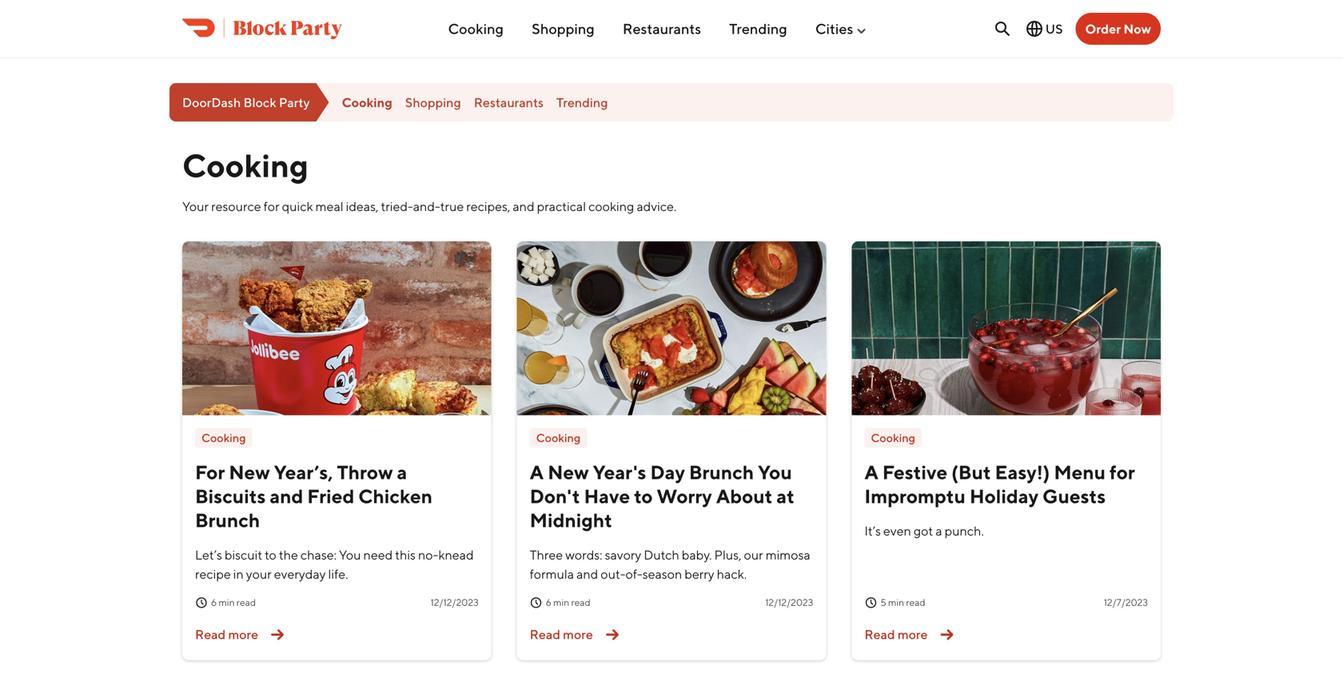 Task type: describe. For each thing, give the bounding box(es) containing it.
it's
[[865, 524, 881, 539]]

a festive (but easy!) menu for impromptu holiday guests
[[865, 461, 1136, 508]]

three words: savory dutch baby. plus, our mimosa formula and out-of-season berry hack.
[[530, 548, 811, 582]]

have
[[584, 485, 631, 508]]

got
[[914, 524, 934, 539]]

formula
[[530, 567, 574, 582]]

(but
[[952, 461, 992, 484]]

for inside a festive (but easy!) menu for impromptu holiday guests
[[1110, 461, 1136, 484]]

restaurants for the topmost the shopping link
[[623, 20, 702, 37]]

order
[[1086, 21, 1122, 36]]

party
[[279, 95, 310, 110]]

read for a new year's day brunch you don't have to worry about at midnight
[[530, 627, 561, 643]]

let's
[[195, 548, 222, 563]]

out-
[[601, 567, 626, 582]]

arrow right image for worry
[[600, 622, 625, 648]]

cxblog dd nye brunch lead image
[[517, 242, 827, 415]]

1 horizontal spatial a
[[936, 524, 943, 539]]

now
[[1124, 21, 1152, 36]]

restaurants link for trending link related to bottom the shopping link
[[474, 95, 544, 110]]

a inside 'for new year's, throw a biscuits and fried chicken brunch'
[[397, 461, 407, 484]]

6 min read for for new year's, throw a biscuits and fried chicken brunch
[[211, 597, 256, 608]]

true
[[441, 199, 464, 214]]

midnight
[[530, 509, 613, 532]]

the
[[279, 548, 298, 563]]

6 for for new year's, throw a biscuits and fried chicken brunch
[[211, 597, 217, 608]]

your resource for quick meal ideas, tried-and-true recipes, and practical cooking advice.
[[182, 199, 677, 214]]

read for brunch
[[237, 597, 256, 608]]

trending for trending link related to bottom the shopping link
[[557, 95, 608, 110]]

new for don't
[[548, 461, 589, 484]]

12/12/2023 for for new year's, throw a biscuits and fried chicken brunch
[[431, 597, 479, 608]]

fried
[[307, 485, 355, 508]]

our
[[744, 548, 764, 563]]

1 vertical spatial shopping link
[[405, 95, 461, 110]]

and-
[[413, 199, 441, 214]]

doordash
[[182, 95, 241, 110]]

life.
[[328, 567, 348, 582]]

us
[[1046, 21, 1064, 36]]

restaurants for bottom the shopping link
[[474, 95, 544, 110]]

read for for new year's, throw a biscuits and fried chicken brunch
[[195, 627, 226, 643]]

impromptu
[[865, 485, 966, 508]]

at
[[777, 485, 795, 508]]

time line image for for new year's, throw a biscuits and fried chicken brunch
[[195, 597, 208, 609]]

punch.
[[945, 524, 984, 539]]

time line image for a festive (but easy!) menu for impromptu holiday guests
[[865, 597, 878, 609]]

order now link
[[1076, 13, 1162, 45]]

globe line image
[[1025, 19, 1045, 38]]

need
[[364, 548, 393, 563]]

for new year's, throw a biscuits and fried chicken brunch
[[195, 461, 433, 532]]

plus,
[[715, 548, 742, 563]]

restaurants link for the topmost the shopping link's trending link
[[623, 14, 702, 44]]

quick
[[282, 199, 313, 214]]

cooking link for a new year's day brunch you don't have to worry about at midnight
[[530, 428, 587, 448]]

biscuit
[[225, 548, 262, 563]]

tried-
[[381, 199, 413, 214]]

throw
[[337, 461, 393, 484]]

doordash block party
[[182, 95, 310, 110]]

of-
[[626, 567, 643, 582]]

meal
[[316, 199, 344, 214]]

worry
[[657, 485, 713, 508]]

to inside "let's biscuit to the chase: you need this no-knead recipe in your everyday life."
[[265, 548, 277, 563]]

6 for a new year's day brunch you don't have to worry about at midnight
[[546, 597, 552, 608]]

festive
[[883, 461, 948, 484]]

min for a festive (but easy!) menu for impromptu holiday guests
[[889, 597, 905, 608]]

block
[[244, 95, 277, 110]]

season
[[643, 567, 683, 582]]

and inside 'for new year's, throw a biscuits and fried chicken brunch'
[[270, 485, 303, 508]]

0 vertical spatial shopping link
[[532, 14, 595, 44]]

cxblog dd guests lead image
[[852, 242, 1162, 415]]

read more for brunch
[[195, 627, 258, 643]]

min for a new year's day brunch you don't have to worry about at midnight
[[554, 597, 570, 608]]

let's biscuit to the chase: you need this no-knead recipe in your everyday life.
[[195, 548, 474, 582]]

menu
[[1055, 461, 1106, 484]]

brunch inside a new year's day brunch you don't have to worry about at midnight
[[689, 461, 754, 484]]

year's
[[593, 461, 647, 484]]

resource
[[211, 199, 261, 214]]

cities
[[816, 20, 854, 37]]

a for a festive (but easy!) menu for impromptu holiday guests
[[865, 461, 879, 484]]

3 more from the left
[[898, 627, 928, 643]]

your
[[182, 199, 209, 214]]



Task type: locate. For each thing, give the bounding box(es) containing it.
1 horizontal spatial 6
[[546, 597, 552, 608]]

1 read from the left
[[237, 597, 256, 608]]

1 vertical spatial shopping
[[405, 95, 461, 110]]

more
[[228, 627, 258, 643], [563, 627, 593, 643], [898, 627, 928, 643]]

1 vertical spatial restaurants
[[474, 95, 544, 110]]

arrow right image down out-
[[600, 622, 625, 648]]

you for chase:
[[339, 548, 361, 563]]

1 vertical spatial you
[[339, 548, 361, 563]]

0 horizontal spatial to
[[265, 548, 277, 563]]

2 horizontal spatial read
[[907, 597, 926, 608]]

1 time line image from the left
[[195, 597, 208, 609]]

arrow right image for brunch
[[265, 622, 290, 648]]

new inside a new year's day brunch you don't have to worry about at midnight
[[548, 461, 589, 484]]

read more down formula
[[530, 627, 593, 643]]

6 min read
[[211, 597, 256, 608], [546, 597, 591, 608]]

new for and
[[229, 461, 270, 484]]

you
[[758, 461, 793, 484], [339, 548, 361, 563]]

cooking link for a festive (but easy!) menu for impromptu holiday guests
[[865, 428, 922, 448]]

words:
[[566, 548, 603, 563]]

to inside a new year's day brunch you don't have to worry about at midnight
[[634, 485, 653, 508]]

1 read more from the left
[[195, 627, 258, 643]]

you up at
[[758, 461, 793, 484]]

min
[[219, 597, 235, 608], [554, 597, 570, 608], [889, 597, 905, 608]]

shopping
[[532, 20, 595, 37], [405, 95, 461, 110]]

1 vertical spatial brunch
[[195, 509, 260, 532]]

0 horizontal spatial a
[[397, 461, 407, 484]]

read for worry
[[572, 597, 591, 608]]

min right 5
[[889, 597, 905, 608]]

1 horizontal spatial restaurants
[[623, 20, 702, 37]]

to left the
[[265, 548, 277, 563]]

0 horizontal spatial shopping
[[405, 95, 461, 110]]

dutch
[[644, 548, 680, 563]]

2 read from the left
[[572, 597, 591, 608]]

6 min read down in
[[211, 597, 256, 608]]

read down formula
[[530, 627, 561, 643]]

2 read from the left
[[530, 627, 561, 643]]

1 12/12/2023 from the left
[[431, 597, 479, 608]]

trending for the topmost the shopping link's trending link
[[730, 20, 788, 37]]

you for brunch
[[758, 461, 793, 484]]

1 horizontal spatial time line image
[[530, 597, 543, 609]]

1 horizontal spatial 12/12/2023
[[766, 597, 814, 608]]

0 vertical spatial shopping
[[532, 20, 595, 37]]

1 horizontal spatial new
[[548, 461, 589, 484]]

2 horizontal spatial time line image
[[865, 597, 878, 609]]

1 horizontal spatial for
[[1110, 461, 1136, 484]]

5
[[881, 597, 887, 608]]

day
[[651, 461, 686, 484]]

read down 5
[[865, 627, 896, 643]]

0 horizontal spatial new
[[229, 461, 270, 484]]

3 read from the left
[[865, 627, 896, 643]]

1 new from the left
[[229, 461, 270, 484]]

12/12/2023 down mimosa
[[766, 597, 814, 608]]

2 read more from the left
[[530, 627, 593, 643]]

1 arrow right image from the left
[[265, 622, 290, 648]]

1 horizontal spatial arrow right image
[[600, 622, 625, 648]]

0 vertical spatial trending
[[730, 20, 788, 37]]

trending link for bottom the shopping link
[[557, 95, 608, 110]]

baby.
[[682, 548, 712, 563]]

recipe
[[195, 567, 231, 582]]

new
[[229, 461, 270, 484], [548, 461, 589, 484]]

2 a from the left
[[865, 461, 879, 484]]

time line image left 5
[[865, 597, 878, 609]]

1 horizontal spatial read more
[[530, 627, 593, 643]]

shopping for the topmost the shopping link
[[532, 20, 595, 37]]

more down formula
[[563, 627, 593, 643]]

6 min read down formula
[[546, 597, 591, 608]]

trending link for the topmost the shopping link
[[730, 14, 788, 44]]

read right 5
[[907, 597, 926, 608]]

even
[[884, 524, 912, 539]]

for right menu
[[1110, 461, 1136, 484]]

2 time line image from the left
[[530, 597, 543, 609]]

1 vertical spatial to
[[265, 548, 277, 563]]

6 min read for a new year's day brunch you don't have to worry about at midnight
[[546, 597, 591, 608]]

2 horizontal spatial more
[[898, 627, 928, 643]]

1 horizontal spatial read
[[572, 597, 591, 608]]

read down in
[[237, 597, 256, 608]]

1 horizontal spatial shopping
[[532, 20, 595, 37]]

0 vertical spatial restaurants link
[[623, 14, 702, 44]]

0 vertical spatial restaurants
[[623, 20, 702, 37]]

you up life.
[[339, 548, 361, 563]]

you inside a new year's day brunch you don't have to worry about at midnight
[[758, 461, 793, 484]]

0 horizontal spatial 6
[[211, 597, 217, 608]]

don't
[[530, 485, 580, 508]]

0 horizontal spatial more
[[228, 627, 258, 643]]

time line image down formula
[[530, 597, 543, 609]]

a left festive
[[865, 461, 879, 484]]

1 horizontal spatial a
[[865, 461, 879, 484]]

12/7/2023
[[1105, 597, 1149, 608]]

restaurants link
[[623, 14, 702, 44], [474, 95, 544, 110]]

chicken
[[359, 485, 433, 508]]

5 min read
[[881, 597, 926, 608]]

0 horizontal spatial read
[[195, 627, 226, 643]]

brunch inside 'for new year's, throw a biscuits and fried chicken brunch'
[[195, 509, 260, 532]]

more down in
[[228, 627, 258, 643]]

knead
[[439, 548, 474, 563]]

2 horizontal spatial min
[[889, 597, 905, 608]]

12/12/2023 down knead
[[431, 597, 479, 608]]

no-
[[418, 548, 439, 563]]

everyday
[[274, 567, 326, 582]]

2 horizontal spatial read more
[[865, 627, 928, 643]]

6
[[211, 597, 217, 608], [546, 597, 552, 608]]

and
[[513, 199, 535, 214], [270, 485, 303, 508], [577, 567, 599, 582]]

time line image down recipe
[[195, 597, 208, 609]]

practical
[[537, 199, 586, 214]]

3 read more from the left
[[865, 627, 928, 643]]

0 horizontal spatial time line image
[[195, 597, 208, 609]]

a
[[530, 461, 544, 484], [865, 461, 879, 484]]

brunch
[[689, 461, 754, 484], [195, 509, 260, 532]]

more down "5 min read"
[[898, 627, 928, 643]]

in
[[233, 567, 244, 582]]

arrow right image
[[935, 622, 960, 648]]

read down recipe
[[195, 627, 226, 643]]

cooking
[[589, 199, 635, 214]]

3 read from the left
[[907, 597, 926, 608]]

min down in
[[219, 597, 235, 608]]

1 horizontal spatial more
[[563, 627, 593, 643]]

a inside a new year's day brunch you don't have to worry about at midnight
[[530, 461, 544, 484]]

1 more from the left
[[228, 627, 258, 643]]

6 down formula
[[546, 597, 552, 608]]

0 horizontal spatial read more
[[195, 627, 258, 643]]

to
[[634, 485, 653, 508], [265, 548, 277, 563]]

1 horizontal spatial trending link
[[730, 14, 788, 44]]

0 vertical spatial and
[[513, 199, 535, 214]]

2 arrow right image from the left
[[600, 622, 625, 648]]

0 horizontal spatial brunch
[[195, 509, 260, 532]]

2 6 min read from the left
[[546, 597, 591, 608]]

2 horizontal spatial and
[[577, 567, 599, 582]]

0 horizontal spatial min
[[219, 597, 235, 608]]

restaurants
[[623, 20, 702, 37], [474, 95, 544, 110]]

time line image
[[195, 597, 208, 609], [530, 597, 543, 609], [865, 597, 878, 609]]

3 min from the left
[[889, 597, 905, 608]]

it's even got a punch.
[[865, 524, 984, 539]]

ideas,
[[346, 199, 379, 214]]

2 vertical spatial and
[[577, 567, 599, 582]]

1 horizontal spatial min
[[554, 597, 570, 608]]

mimosa
[[766, 548, 811, 563]]

cities link
[[816, 14, 868, 44]]

you inside "let's biscuit to the chase: you need this no-knead recipe in your everyday life."
[[339, 548, 361, 563]]

easy!)
[[996, 461, 1051, 484]]

0 horizontal spatial trending link
[[557, 95, 608, 110]]

arrow right image down your
[[265, 622, 290, 648]]

doordash block party link
[[170, 83, 329, 122]]

0 horizontal spatial trending
[[557, 95, 608, 110]]

1 horizontal spatial you
[[758, 461, 793, 484]]

read more down "5 min read"
[[865, 627, 928, 643]]

biscuits
[[195, 485, 266, 508]]

new inside 'for new year's, throw a biscuits and fried chicken brunch'
[[229, 461, 270, 484]]

a for a new year's day brunch you don't have to worry about at midnight
[[530, 461, 544, 484]]

2 new from the left
[[548, 461, 589, 484]]

this
[[395, 548, 416, 563]]

1 vertical spatial trending
[[557, 95, 608, 110]]

chase:
[[301, 548, 337, 563]]

for
[[264, 199, 280, 214], [1110, 461, 1136, 484]]

2 12/12/2023 from the left
[[766, 597, 814, 608]]

trending link
[[730, 14, 788, 44], [557, 95, 608, 110]]

1 horizontal spatial to
[[634, 485, 653, 508]]

0 horizontal spatial for
[[264, 199, 280, 214]]

1 a from the left
[[530, 461, 544, 484]]

1 read from the left
[[195, 627, 226, 643]]

order now
[[1086, 21, 1152, 36]]

min down formula
[[554, 597, 570, 608]]

0 vertical spatial you
[[758, 461, 793, 484]]

1 6 min read from the left
[[211, 597, 256, 608]]

12/12/2023
[[431, 597, 479, 608], [766, 597, 814, 608]]

recipes,
[[467, 199, 511, 214]]

1 min from the left
[[219, 597, 235, 608]]

0 horizontal spatial arrow right image
[[265, 622, 290, 648]]

0 horizontal spatial 6 min read
[[211, 597, 256, 608]]

for left 'quick'
[[264, 199, 280, 214]]

read
[[237, 597, 256, 608], [572, 597, 591, 608], [907, 597, 926, 608]]

1 horizontal spatial brunch
[[689, 461, 754, 484]]

1 horizontal spatial read
[[530, 627, 561, 643]]

0 horizontal spatial 12/12/2023
[[431, 597, 479, 608]]

to down year's
[[634, 485, 653, 508]]

0 horizontal spatial a
[[530, 461, 544, 484]]

1 horizontal spatial trending
[[730, 20, 788, 37]]

cooking link for for new year's, throw a biscuits and fried chicken brunch
[[195, 428, 252, 448]]

and down year's,
[[270, 485, 303, 508]]

year's,
[[274, 461, 333, 484]]

arrow right image
[[265, 622, 290, 648], [600, 622, 625, 648]]

and down words:
[[577, 567, 599, 582]]

your
[[246, 567, 272, 582]]

0 vertical spatial to
[[634, 485, 653, 508]]

min for for new year's, throw a biscuits and fried chicken brunch
[[219, 597, 235, 608]]

2 6 from the left
[[546, 597, 552, 608]]

read
[[195, 627, 226, 643], [530, 627, 561, 643], [865, 627, 896, 643]]

brunch up about
[[689, 461, 754, 484]]

1 vertical spatial and
[[270, 485, 303, 508]]

1 vertical spatial trending link
[[557, 95, 608, 110]]

new up don't
[[548, 461, 589, 484]]

savory
[[605, 548, 642, 563]]

new up biscuits
[[229, 461, 270, 484]]

more for brunch
[[228, 627, 258, 643]]

and inside three words: savory dutch baby. plus, our mimosa formula and out-of-season berry hack.
[[577, 567, 599, 582]]

0 vertical spatial a
[[397, 461, 407, 484]]

1 6 from the left
[[211, 597, 217, 608]]

a new year's day brunch you don't have to worry about at midnight
[[530, 461, 795, 532]]

a up 'chicken'
[[397, 461, 407, 484]]

for
[[195, 461, 225, 484]]

shopping for bottom the shopping link
[[405, 95, 461, 110]]

guests
[[1043, 485, 1106, 508]]

more for worry
[[563, 627, 593, 643]]

3 time line image from the left
[[865, 597, 878, 609]]

brunch down biscuits
[[195, 509, 260, 532]]

0 horizontal spatial read
[[237, 597, 256, 608]]

0 horizontal spatial shopping link
[[405, 95, 461, 110]]

0 horizontal spatial restaurants link
[[474, 95, 544, 110]]

three
[[530, 548, 563, 563]]

0 horizontal spatial you
[[339, 548, 361, 563]]

0 vertical spatial brunch
[[689, 461, 754, 484]]

read more for worry
[[530, 627, 593, 643]]

a right got
[[936, 524, 943, 539]]

a
[[397, 461, 407, 484], [936, 524, 943, 539]]

1 vertical spatial restaurants link
[[474, 95, 544, 110]]

cooking link
[[448, 14, 504, 44], [342, 95, 393, 110], [195, 428, 252, 448], [530, 428, 587, 448], [865, 428, 922, 448]]

1 horizontal spatial and
[[513, 199, 535, 214]]

2 horizontal spatial read
[[865, 627, 896, 643]]

1 vertical spatial for
[[1110, 461, 1136, 484]]

berry
[[685, 567, 715, 582]]

1 horizontal spatial restaurants link
[[623, 14, 702, 44]]

read more down in
[[195, 627, 258, 643]]

cooking
[[448, 20, 504, 37], [342, 95, 393, 110], [182, 146, 309, 184], [202, 431, 246, 445], [536, 431, 581, 445], [871, 431, 916, 445]]

about
[[717, 485, 773, 508]]

shopping link
[[532, 14, 595, 44], [405, 95, 461, 110]]

0 horizontal spatial restaurants
[[474, 95, 544, 110]]

advice.
[[637, 199, 677, 214]]

1 horizontal spatial shopping link
[[532, 14, 595, 44]]

a up don't
[[530, 461, 544, 484]]

2 more from the left
[[563, 627, 593, 643]]

read down formula
[[572, 597, 591, 608]]

doordash blog image
[[182, 18, 342, 39]]

time line image for a new year's day brunch you don't have to worry about at midnight
[[530, 597, 543, 609]]

a inside a festive (but easy!) menu for impromptu holiday guests
[[865, 461, 879, 484]]

holiday
[[970, 485, 1039, 508]]

cxblog dd nye biscuit lead image
[[182, 242, 492, 415]]

0 vertical spatial trending link
[[730, 14, 788, 44]]

read for a festive (but easy!) menu for impromptu holiday guests
[[865, 627, 896, 643]]

1 horizontal spatial 6 min read
[[546, 597, 591, 608]]

2 min from the left
[[554, 597, 570, 608]]

and right recipes,
[[513, 199, 535, 214]]

hack.
[[717, 567, 747, 582]]

12/12/2023 for a new year's day brunch you don't have to worry about at midnight
[[766, 597, 814, 608]]

1 vertical spatial a
[[936, 524, 943, 539]]

0 horizontal spatial and
[[270, 485, 303, 508]]

trending
[[730, 20, 788, 37], [557, 95, 608, 110]]

6 down recipe
[[211, 597, 217, 608]]

0 vertical spatial for
[[264, 199, 280, 214]]



Task type: vqa. For each thing, say whether or not it's contained in the screenshot.
"artichoke,"
no



